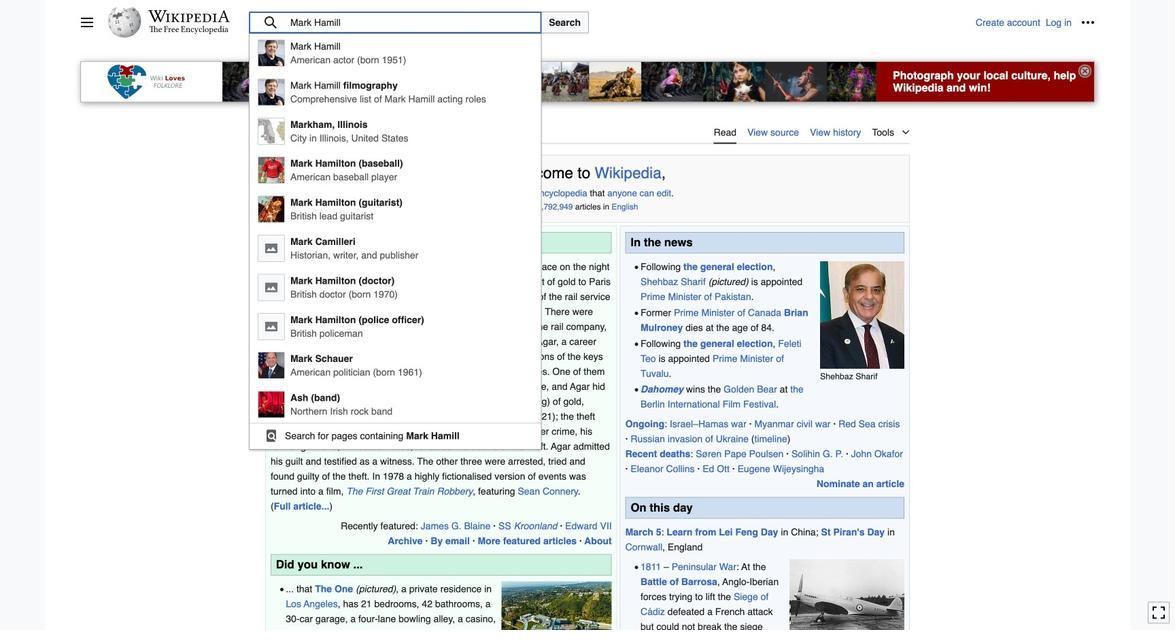 Task type: describe. For each thing, give the bounding box(es) containing it.
hide image
[[1079, 65, 1092, 78]]

shehbaz sharif in 2022 image
[[821, 261, 905, 369]]

wikipedia image
[[148, 10, 230, 22]]

menu image
[[80, 16, 94, 29]]

illustration of two of the robbers emptying safes on the train image
[[271, 264, 393, 338]]

Search Wikipedia search field
[[249, 12, 542, 33]]

prototype spitfire k5054 image
[[790, 559, 905, 630]]

log in and more options image
[[1082, 16, 1096, 29]]



Task type: locate. For each thing, give the bounding box(es) containing it.
main content
[[80, 119, 1096, 630]]

the free encyclopedia image
[[149, 26, 229, 35]]

fullscreen image
[[1153, 606, 1166, 620]]

personal tools navigation
[[976, 12, 1100, 33]]

None search field
[[249, 12, 976, 450]]

the one image
[[502, 582, 612, 630]]

search results list box
[[250, 34, 541, 448]]



Task type: vqa. For each thing, say whether or not it's contained in the screenshot.
the bottom Michael
no



